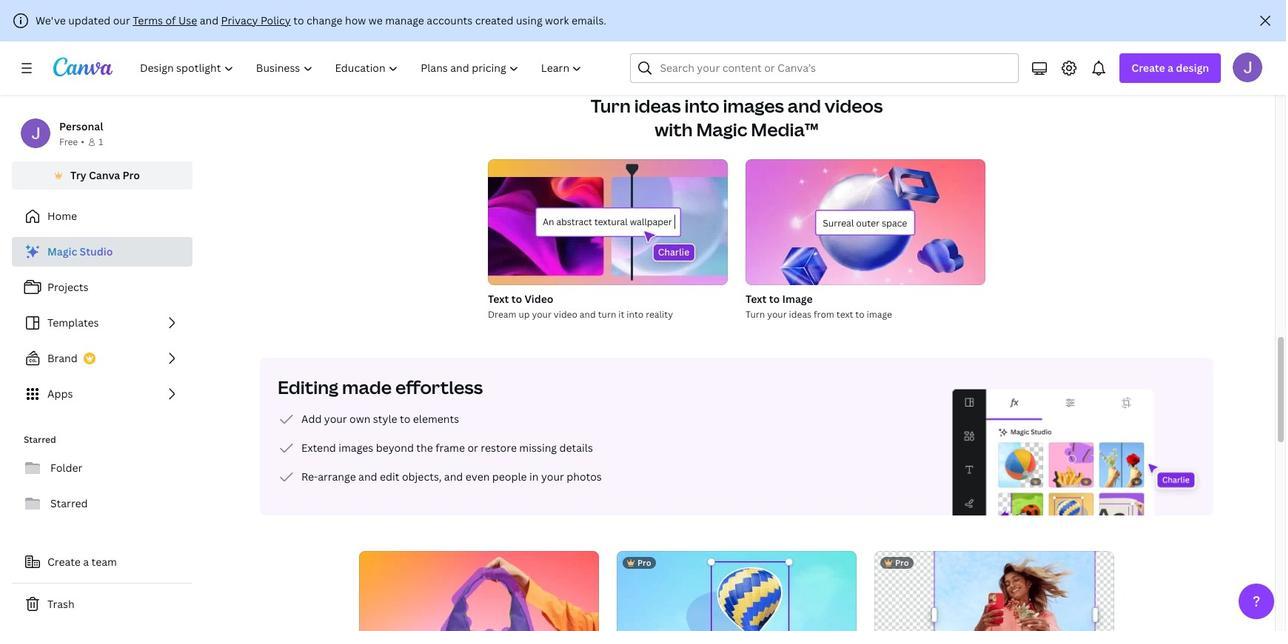 Task type: locate. For each thing, give the bounding box(es) containing it.
0 horizontal spatial a
[[83, 555, 89, 569]]

and down 'search' search box
[[788, 93, 822, 118]]

0 horizontal spatial list
[[12, 237, 193, 409]]

2 horizontal spatial pro
[[896, 557, 909, 568]]

personal
[[59, 119, 103, 133]]

turn inside 'text to image turn your ideas from text to image'
[[746, 308, 765, 321]]

trash link
[[12, 590, 193, 619]]

arrange
[[318, 470, 356, 484]]

text left image
[[746, 292, 767, 306]]

and
[[200, 13, 219, 27], [788, 93, 822, 118], [580, 308, 596, 321], [359, 470, 378, 484], [444, 470, 463, 484]]

accounts
[[427, 13, 473, 27]]

list containing magic studio
[[12, 237, 193, 409]]

privacy policy link
[[221, 13, 291, 27]]

text up 'dream'
[[488, 292, 509, 306]]

Search search field
[[660, 54, 990, 82]]

image
[[867, 308, 893, 321]]

0 vertical spatial into
[[685, 93, 720, 118]]

text to image image
[[746, 159, 986, 285]]

0 horizontal spatial create
[[47, 555, 81, 569]]

0 horizontal spatial images
[[339, 441, 374, 455]]

we
[[369, 13, 383, 27]]

1 horizontal spatial list
[[278, 410, 602, 486]]

a left team
[[83, 555, 89, 569]]

starred button
[[12, 489, 193, 519]]

canva
[[89, 168, 120, 182]]

magic left studio
[[47, 244, 77, 259]]

your right in
[[541, 470, 564, 484]]

1 text from the left
[[488, 292, 509, 306]]

from
[[814, 308, 835, 321]]

edit
[[380, 470, 400, 484]]

text to video group
[[488, 159, 728, 322]]

image
[[783, 292, 813, 306]]

text inside text to video dream up your video and turn it into reality
[[488, 292, 509, 306]]

0 horizontal spatial pro
[[123, 168, 140, 182]]

starred down folder
[[50, 496, 88, 510]]

and left edit on the bottom left of the page
[[359, 470, 378, 484]]

0 horizontal spatial into
[[627, 308, 644, 321]]

your
[[532, 308, 552, 321], [768, 308, 787, 321], [324, 412, 347, 426], [541, 470, 564, 484]]

1 vertical spatial a
[[83, 555, 89, 569]]

1 vertical spatial starred
[[50, 496, 88, 510]]

1 vertical spatial into
[[627, 308, 644, 321]]

0 vertical spatial magic
[[697, 117, 748, 141]]

1 horizontal spatial magic
[[697, 117, 748, 141]]

starred up folder
[[24, 433, 56, 446]]

a left design
[[1168, 61, 1174, 75]]

templates link
[[12, 308, 193, 338]]

magic edit image
[[359, 551, 599, 631]]

create a team
[[47, 555, 117, 569]]

your down video
[[532, 308, 552, 321]]

0 vertical spatial images
[[723, 93, 784, 118]]

•
[[81, 136, 84, 148]]

1 horizontal spatial pro
[[638, 557, 652, 568]]

projects
[[47, 280, 89, 294]]

images
[[723, 93, 784, 118], [339, 441, 374, 455]]

emails.
[[572, 13, 607, 27]]

text to video dream up your video and turn it into reality
[[488, 292, 673, 321]]

0 horizontal spatial ideas
[[635, 93, 681, 118]]

apps
[[47, 387, 73, 401]]

create inside create a team button
[[47, 555, 81, 569]]

0 horizontal spatial text
[[488, 292, 509, 306]]

projects link
[[12, 273, 193, 302]]

to right text on the right
[[856, 308, 865, 321]]

None search field
[[631, 53, 1020, 83]]

0 horizontal spatial turn
[[591, 93, 631, 118]]

1 horizontal spatial pro group
[[875, 551, 1115, 631]]

magic
[[697, 117, 748, 141], [47, 244, 77, 259]]

pro group
[[617, 551, 857, 631], [875, 551, 1115, 631]]

text
[[488, 292, 509, 306], [746, 292, 767, 306]]

editing made effortless
[[278, 375, 483, 399]]

ideas
[[635, 93, 681, 118], [789, 308, 812, 321]]

1 vertical spatial turn
[[746, 308, 765, 321]]

editing
[[278, 375, 339, 399]]

0 vertical spatial create
[[1132, 61, 1166, 75]]

magic studio link
[[12, 237, 193, 267]]

1 vertical spatial create
[[47, 555, 81, 569]]

how
[[345, 13, 366, 27]]

create left team
[[47, 555, 81, 569]]

create for create a team
[[47, 555, 81, 569]]

reality
[[646, 308, 673, 321]]

group for text to video
[[488, 159, 728, 285]]

text for text to image
[[746, 292, 767, 306]]

and inside text to video dream up your video and turn it into reality
[[580, 308, 596, 321]]

1 horizontal spatial turn
[[746, 308, 765, 321]]

terms of use link
[[133, 13, 197, 27]]

group
[[488, 159, 728, 285], [746, 159, 986, 285], [359, 551, 599, 631]]

0 horizontal spatial magic
[[47, 244, 77, 259]]

created
[[475, 13, 514, 27]]

list
[[12, 237, 193, 409], [278, 410, 602, 486]]

in
[[530, 470, 539, 484]]

0 horizontal spatial pro group
[[617, 551, 857, 631]]

to
[[294, 13, 304, 27], [512, 292, 522, 306], [769, 292, 780, 306], [856, 308, 865, 321], [400, 412, 411, 426]]

0 vertical spatial turn
[[591, 93, 631, 118]]

a inside button
[[83, 555, 89, 569]]

1 vertical spatial list
[[278, 410, 602, 486]]

turn left from
[[746, 308, 765, 321]]

0 vertical spatial ideas
[[635, 93, 681, 118]]

create left design
[[1132, 61, 1166, 75]]

a inside dropdown button
[[1168, 61, 1174, 75]]

magic studio
[[47, 244, 113, 259]]

try canva pro button
[[12, 161, 193, 190]]

pro
[[123, 168, 140, 182], [638, 557, 652, 568], [896, 557, 909, 568]]

text inside 'text to image turn your ideas from text to image'
[[746, 292, 767, 306]]

text for text to video
[[488, 292, 509, 306]]

2 text from the left
[[746, 292, 767, 306]]

elements
[[413, 412, 459, 426]]

terms
[[133, 13, 163, 27]]

studio
[[80, 244, 113, 259]]

turn
[[591, 93, 631, 118], [746, 308, 765, 321]]

1 horizontal spatial into
[[685, 93, 720, 118]]

to inside text to video dream up your video and turn it into reality
[[512, 292, 522, 306]]

turn left "with" at the top
[[591, 93, 631, 118]]

create for create a design
[[1132, 61, 1166, 75]]

video
[[554, 308, 578, 321]]

starred inside button
[[50, 496, 88, 510]]

to right policy
[[294, 13, 304, 27]]

video
[[525, 292, 554, 306]]

a for design
[[1168, 61, 1174, 75]]

1 horizontal spatial a
[[1168, 61, 1174, 75]]

1 vertical spatial ideas
[[789, 308, 812, 321]]

apps link
[[12, 379, 193, 409]]

home
[[47, 209, 77, 223]]

made
[[342, 375, 392, 399]]

1 horizontal spatial ideas
[[789, 308, 812, 321]]

free •
[[59, 136, 84, 148]]

0 vertical spatial a
[[1168, 61, 1174, 75]]

missing
[[520, 441, 557, 455]]

to up up
[[512, 292, 522, 306]]

pro for magic grab image
[[638, 557, 652, 568]]

up
[[519, 308, 530, 321]]

0 vertical spatial list
[[12, 237, 193, 409]]

your down image
[[768, 308, 787, 321]]

1 horizontal spatial images
[[723, 93, 784, 118]]

into
[[685, 93, 720, 118], [627, 308, 644, 321]]

magic right "with" at the top
[[697, 117, 748, 141]]

updated
[[68, 13, 111, 27]]

text to video image
[[488, 159, 728, 285]]

create inside create a design dropdown button
[[1132, 61, 1166, 75]]

text to image group
[[746, 159, 986, 322]]

photos
[[567, 470, 602, 484]]

a
[[1168, 61, 1174, 75], [83, 555, 89, 569]]

we've
[[36, 13, 66, 27]]

1 horizontal spatial text
[[746, 292, 767, 306]]

and left turn
[[580, 308, 596, 321]]

own
[[350, 412, 371, 426]]

1 horizontal spatial create
[[1132, 61, 1166, 75]]



Task type: describe. For each thing, give the bounding box(es) containing it.
create a team button
[[12, 547, 193, 577]]

brand
[[47, 351, 78, 365]]

using
[[516, 13, 543, 27]]

brand link
[[12, 344, 193, 373]]

folder button
[[12, 453, 193, 483]]

text
[[837, 308, 854, 321]]

with
[[655, 117, 693, 141]]

a for team
[[83, 555, 89, 569]]

videos
[[825, 93, 883, 118]]

add your own style to elements
[[302, 412, 459, 426]]

create a design
[[1132, 61, 1210, 75]]

pro for magic expand image
[[896, 557, 909, 568]]

restore
[[481, 441, 517, 455]]

ideas inside turn ideas into images and videos with magic media™
[[635, 93, 681, 118]]

list containing add your own style to elements
[[278, 410, 602, 486]]

magic expand image
[[875, 551, 1115, 631]]

top level navigation element
[[130, 53, 595, 83]]

2 pro group from the left
[[875, 551, 1115, 631]]

beyond
[[376, 441, 414, 455]]

of
[[166, 13, 176, 27]]

0 vertical spatial starred
[[24, 433, 56, 446]]

our
[[113, 13, 130, 27]]

try canva pro
[[70, 168, 140, 182]]

privacy
[[221, 13, 258, 27]]

ideas inside 'text to image turn your ideas from text to image'
[[789, 308, 812, 321]]

starred link
[[12, 489, 193, 519]]

into inside turn ideas into images and videos with magic media™
[[685, 93, 720, 118]]

people
[[492, 470, 527, 484]]

the
[[417, 441, 433, 455]]

work
[[545, 13, 569, 27]]

design
[[1177, 61, 1210, 75]]

re-arrange and edit objects, and even people in your photos
[[302, 470, 602, 484]]

1 pro group from the left
[[617, 551, 857, 631]]

turn ideas into images and videos with magic media™
[[591, 93, 883, 141]]

your inside text to video dream up your video and turn it into reality
[[532, 308, 552, 321]]

to right style
[[400, 412, 411, 426]]

turn
[[598, 308, 617, 321]]

extend images beyond the frame or restore missing details
[[302, 441, 593, 455]]

effortless
[[396, 375, 483, 399]]

policy
[[261, 13, 291, 27]]

text to image turn your ideas from text to image
[[746, 292, 893, 321]]

and left even
[[444, 470, 463, 484]]

or
[[468, 441, 478, 455]]

team
[[92, 555, 117, 569]]

objects,
[[402, 470, 442, 484]]

to left image
[[769, 292, 780, 306]]

try
[[70, 168, 86, 182]]

extend
[[302, 441, 336, 455]]

images inside turn ideas into images and videos with magic media™
[[723, 93, 784, 118]]

folder link
[[12, 453, 193, 483]]

your inside 'text to image turn your ideas from text to image'
[[768, 308, 787, 321]]

and inside turn ideas into images and videos with magic media™
[[788, 93, 822, 118]]

dream
[[488, 308, 517, 321]]

frame
[[436, 441, 465, 455]]

it
[[619, 308, 625, 321]]

jacob simon image
[[1233, 53, 1263, 82]]

we've updated our terms of use and privacy policy to change how we manage accounts created using work emails.
[[36, 13, 607, 27]]

style
[[373, 412, 398, 426]]

group for text to image
[[746, 159, 986, 285]]

turn inside turn ideas into images and videos with magic media™
[[591, 93, 631, 118]]

create a design button
[[1120, 53, 1222, 83]]

templates
[[47, 316, 99, 330]]

even
[[466, 470, 490, 484]]

media™
[[751, 117, 819, 141]]

magic grab image
[[617, 551, 857, 631]]

pro inside button
[[123, 168, 140, 182]]

re-
[[302, 470, 318, 484]]

manage
[[385, 13, 424, 27]]

folder
[[50, 461, 82, 475]]

change
[[307, 13, 343, 27]]

trash
[[47, 597, 75, 611]]

magic inside turn ideas into images and videos with magic media™
[[697, 117, 748, 141]]

free
[[59, 136, 78, 148]]

into inside text to video dream up your video and turn it into reality
[[627, 308, 644, 321]]

details
[[560, 441, 593, 455]]

your right add
[[324, 412, 347, 426]]

1
[[98, 136, 103, 148]]

1 vertical spatial magic
[[47, 244, 77, 259]]

home link
[[12, 202, 193, 231]]

and right use
[[200, 13, 219, 27]]

1 vertical spatial images
[[339, 441, 374, 455]]

add
[[302, 412, 322, 426]]

use
[[178, 13, 197, 27]]



Task type: vqa. For each thing, say whether or not it's contained in the screenshot.
Magic Expand image's Pro
yes



